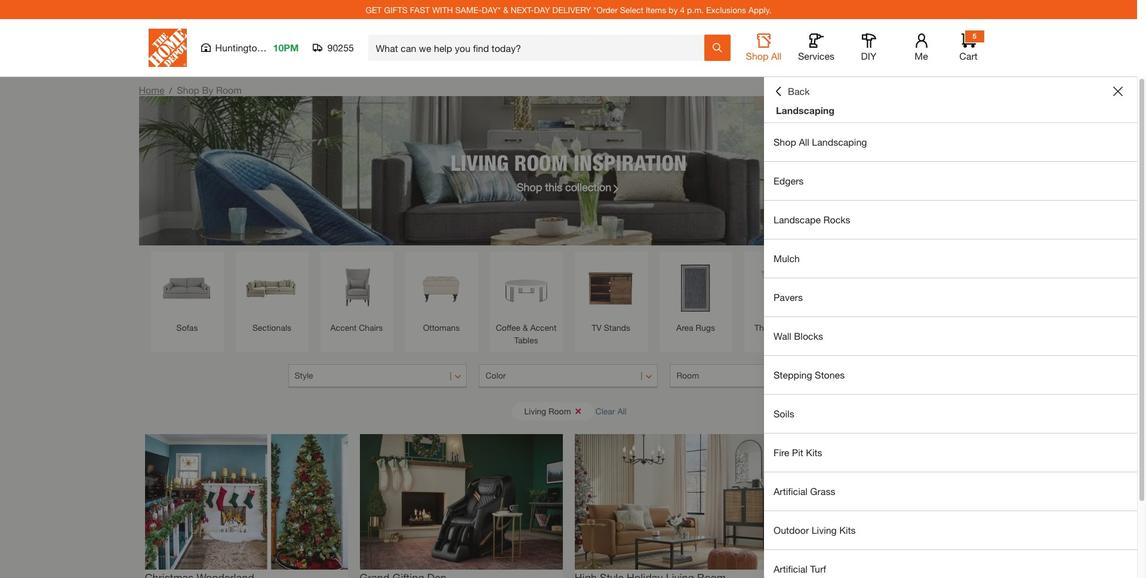 Task type: describe. For each thing, give the bounding box(es) containing it.
feedback link image
[[1130, 202, 1146, 266]]

wall blocks
[[774, 330, 823, 342]]

get
[[366, 4, 382, 15]]

clear all button
[[596, 400, 627, 422]]

landscape rocks
[[774, 214, 851, 225]]

shop all landscaping
[[774, 136, 867, 147]]

blocks
[[794, 330, 823, 342]]

coffee & accent tables link
[[496, 257, 557, 346]]

area rugs
[[677, 322, 715, 333]]

kits for outdoor living kits
[[840, 524, 856, 536]]

the home depot logo image
[[148, 29, 187, 67]]

stepping
[[774, 369, 812, 380]]

fire pit kits
[[774, 447, 823, 458]]

landscaping inside shop all landscaping link
[[812, 136, 867, 147]]

services
[[798, 50, 835, 62]]

pavers link
[[764, 278, 1138, 316]]

fire pit kits link
[[764, 434, 1138, 472]]

inspiration
[[574, 150, 687, 175]]

accent chairs link
[[326, 257, 387, 334]]

same-
[[455, 4, 482, 15]]

90255 button
[[313, 42, 354, 54]]

throw
[[755, 322, 778, 333]]

stepping stones
[[774, 369, 845, 380]]

all for shop all landscaping
[[799, 136, 810, 147]]

grass
[[810, 485, 836, 497]]

living room
[[524, 406, 571, 416]]

style button
[[288, 364, 467, 388]]

huntington
[[215, 42, 263, 53]]

throw pillows
[[755, 322, 807, 333]]

3 stretchy image image from the left
[[575, 434, 778, 569]]

90255
[[328, 42, 354, 53]]

throw blankets image
[[835, 257, 896, 318]]

wall blocks link
[[764, 317, 1138, 355]]

room up this
[[514, 150, 568, 175]]

What can we help you find today? search field
[[376, 35, 704, 60]]

living for living room inspiration
[[451, 150, 509, 175]]

artificial for artificial turf
[[774, 563, 808, 574]]

apply.
[[749, 4, 772, 15]]

edgers link
[[764, 162, 1138, 200]]

1 accent from the left
[[331, 322, 357, 333]]

coffee
[[496, 322, 521, 333]]

shop all landscaping link
[[764, 123, 1138, 161]]

outdoor
[[774, 524, 809, 536]]

gifts
[[384, 4, 408, 15]]

landscape
[[774, 214, 821, 225]]

tv
[[592, 322, 602, 333]]

shop all
[[746, 50, 782, 62]]

shop right /
[[177, 84, 199, 96]]

rocks
[[824, 214, 851, 225]]

me button
[[903, 33, 941, 62]]

next-
[[511, 4, 534, 15]]

living room inspiration
[[451, 150, 687, 175]]

0 horizontal spatial &
[[503, 4, 509, 15]]

stones
[[815, 369, 845, 380]]

soils link
[[764, 395, 1138, 433]]

stands
[[604, 322, 630, 333]]

artificial turf link
[[764, 550, 1138, 578]]

all for shop all
[[771, 50, 782, 62]]

by
[[202, 84, 213, 96]]

living inside menu
[[812, 524, 837, 536]]

kits for fire pit kits
[[806, 447, 823, 458]]

/
[[169, 85, 172, 96]]

back button
[[774, 85, 810, 97]]

stepping stones link
[[764, 356, 1138, 394]]

collection
[[565, 180, 612, 193]]

park
[[265, 42, 285, 53]]

sectionals image
[[242, 257, 302, 318]]

drawer close image
[[1114, 87, 1123, 96]]

by
[[669, 4, 678, 15]]

shop this collection
[[517, 180, 612, 193]]

fast
[[410, 4, 430, 15]]

outdoor living kits
[[774, 524, 856, 536]]

wall
[[774, 330, 792, 342]]

*order
[[594, 4, 618, 15]]

area rugs image
[[665, 257, 726, 318]]

outdoor living kits link
[[764, 511, 1138, 549]]

1 stretchy image image from the left
[[145, 434, 348, 569]]

tv stands image
[[581, 257, 642, 318]]

coffee & accent tables image
[[496, 257, 557, 318]]

cart
[[960, 50, 978, 62]]

ottomans
[[423, 322, 460, 333]]

artificial turf
[[774, 563, 826, 574]]

pavers
[[774, 291, 803, 303]]

with
[[432, 4, 453, 15]]

back
[[788, 85, 810, 97]]

room button
[[670, 364, 849, 388]]

color
[[486, 370, 506, 380]]



Task type: vqa. For each thing, say whether or not it's contained in the screenshot.
second kitchen from the bottom of the page
no



Task type: locate. For each thing, give the bounding box(es) containing it.
2 vertical spatial all
[[618, 406, 627, 416]]

all
[[771, 50, 782, 62], [799, 136, 810, 147], [618, 406, 627, 416]]

menu
[[764, 123, 1138, 578]]

me
[[915, 50, 928, 62]]

0 vertical spatial landscaping
[[776, 104, 835, 116]]

0 horizontal spatial accent
[[331, 322, 357, 333]]

0 horizontal spatial all
[[618, 406, 627, 416]]

throw pillows link
[[750, 257, 811, 334]]

get gifts fast with same-day* & next-day delivery *order select items by 4 p.m. exclusions apply.
[[366, 4, 772, 15]]

5
[[973, 32, 977, 41]]

0 vertical spatial artificial
[[774, 485, 808, 497]]

artificial grass
[[774, 485, 836, 497]]

1 horizontal spatial kits
[[840, 524, 856, 536]]

artificial inside artificial grass link
[[774, 485, 808, 497]]

all inside menu
[[799, 136, 810, 147]]

shop inside shop all landscaping link
[[774, 136, 797, 147]]

accent
[[331, 322, 357, 333], [531, 322, 557, 333]]

tables
[[514, 335, 538, 345]]

living for living room
[[524, 406, 546, 416]]

area rugs link
[[665, 257, 726, 334]]

2 stretchy image image from the left
[[360, 434, 563, 569]]

1 vertical spatial all
[[799, 136, 810, 147]]

coffee & accent tables
[[496, 322, 557, 345]]

living room button
[[512, 402, 594, 420]]

artificial left grass at bottom right
[[774, 485, 808, 497]]

all up edgers
[[799, 136, 810, 147]]

0 vertical spatial kits
[[806, 447, 823, 458]]

room down color button at bottom
[[549, 406, 571, 416]]

0 vertical spatial living
[[451, 150, 509, 175]]

4
[[680, 4, 685, 15]]

1 vertical spatial living
[[524, 406, 546, 416]]

artificial left the turf
[[774, 563, 808, 574]]

1 horizontal spatial &
[[523, 322, 528, 333]]

pillows
[[780, 322, 807, 333]]

tv stands
[[592, 322, 630, 333]]

shop inside the shop all button
[[746, 50, 769, 62]]

room down area
[[677, 370, 699, 380]]

shop left this
[[517, 180, 542, 193]]

0 vertical spatial &
[[503, 4, 509, 15]]

artificial grass link
[[764, 472, 1138, 511]]

select
[[620, 4, 644, 15]]

shop all button
[[745, 33, 783, 62]]

room
[[216, 84, 242, 96], [514, 150, 568, 175], [677, 370, 699, 380], [549, 406, 571, 416]]

artificial for artificial grass
[[774, 485, 808, 497]]

sofas
[[177, 322, 198, 333]]

day
[[534, 4, 550, 15]]

services button
[[797, 33, 836, 62]]

tv stands link
[[581, 257, 642, 334]]

color button
[[479, 364, 658, 388]]

home
[[139, 84, 164, 96]]

ottomans image
[[411, 257, 472, 318]]

clear all
[[596, 406, 627, 416]]

& up the "tables"
[[523, 322, 528, 333]]

1 horizontal spatial all
[[771, 50, 782, 62]]

style
[[295, 370, 313, 380]]

living inside 'button'
[[524, 406, 546, 416]]

menu containing shop all landscaping
[[764, 123, 1138, 578]]

1 artificial from the top
[[774, 485, 808, 497]]

shop inside shop this collection link
[[517, 180, 542, 193]]

curtains & drapes image
[[920, 257, 981, 318]]

accent chairs image
[[326, 257, 387, 318]]

home link
[[139, 84, 164, 96]]

1 horizontal spatial living
[[524, 406, 546, 416]]

kits right pit
[[806, 447, 823, 458]]

shop down apply. at the right of page
[[746, 50, 769, 62]]

p.m.
[[687, 4, 704, 15]]

2 horizontal spatial all
[[799, 136, 810, 147]]

stretchy image image
[[145, 434, 348, 569], [360, 434, 563, 569], [575, 434, 778, 569], [790, 434, 993, 569]]

room inside 'button'
[[549, 406, 571, 416]]

0 vertical spatial all
[[771, 50, 782, 62]]

delivery
[[553, 4, 591, 15]]

accent up the "tables"
[[531, 322, 557, 333]]

all right clear
[[618, 406, 627, 416]]

ottomans link
[[411, 257, 472, 334]]

1 horizontal spatial accent
[[531, 322, 557, 333]]

mulch link
[[764, 239, 1138, 278]]

fire
[[774, 447, 790, 458]]

kits right outdoor
[[840, 524, 856, 536]]

this
[[545, 180, 562, 193]]

turf
[[810, 563, 826, 574]]

home / shop by room
[[139, 84, 242, 96]]

accent chairs
[[331, 322, 383, 333]]

sectionals link
[[242, 257, 302, 334]]

rugs
[[696, 322, 715, 333]]

shop for shop all landscaping
[[774, 136, 797, 147]]

throw pillows image
[[750, 257, 811, 318]]

chairs
[[359, 322, 383, 333]]

day*
[[482, 4, 501, 15]]

room inside button
[[677, 370, 699, 380]]

all up back 'button'
[[771, 50, 782, 62]]

clear
[[596, 406, 615, 416]]

2 artificial from the top
[[774, 563, 808, 574]]

artificial inside artificial turf link
[[774, 563, 808, 574]]

exclusions
[[706, 4, 746, 15]]

room right by
[[216, 84, 242, 96]]

0 horizontal spatial kits
[[806, 447, 823, 458]]

sectionals
[[253, 322, 291, 333]]

1 vertical spatial artificial
[[774, 563, 808, 574]]

items
[[646, 4, 667, 15]]

accent left chairs
[[331, 322, 357, 333]]

sofas link
[[157, 257, 218, 334]]

kits
[[806, 447, 823, 458], [840, 524, 856, 536]]

0 horizontal spatial living
[[451, 150, 509, 175]]

&
[[503, 4, 509, 15], [523, 322, 528, 333]]

diy
[[861, 50, 877, 62]]

soils
[[774, 408, 795, 419]]

1 vertical spatial &
[[523, 322, 528, 333]]

artificial
[[774, 485, 808, 497], [774, 563, 808, 574]]

& right day*
[[503, 4, 509, 15]]

shop this collection link
[[517, 179, 621, 195]]

2 vertical spatial living
[[812, 524, 837, 536]]

1 vertical spatial landscaping
[[812, 136, 867, 147]]

all for clear all
[[618, 406, 627, 416]]

shop for shop this collection
[[517, 180, 542, 193]]

& inside coffee & accent tables
[[523, 322, 528, 333]]

cart 5
[[960, 32, 978, 62]]

landscape rocks link
[[764, 201, 1138, 239]]

sofas image
[[157, 257, 218, 318]]

area
[[677, 322, 694, 333]]

shop up edgers
[[774, 136, 797, 147]]

4 stretchy image image from the left
[[790, 434, 993, 569]]

kits inside outdoor living kits link
[[840, 524, 856, 536]]

2 accent from the left
[[531, 322, 557, 333]]

accent inside coffee & accent tables
[[531, 322, 557, 333]]

mulch
[[774, 253, 800, 264]]

2 horizontal spatial living
[[812, 524, 837, 536]]

kits inside "fire pit kits" link
[[806, 447, 823, 458]]

shop for shop all
[[746, 50, 769, 62]]

1 vertical spatial kits
[[840, 524, 856, 536]]

diy button
[[850, 33, 888, 62]]

10pm
[[273, 42, 299, 53]]



